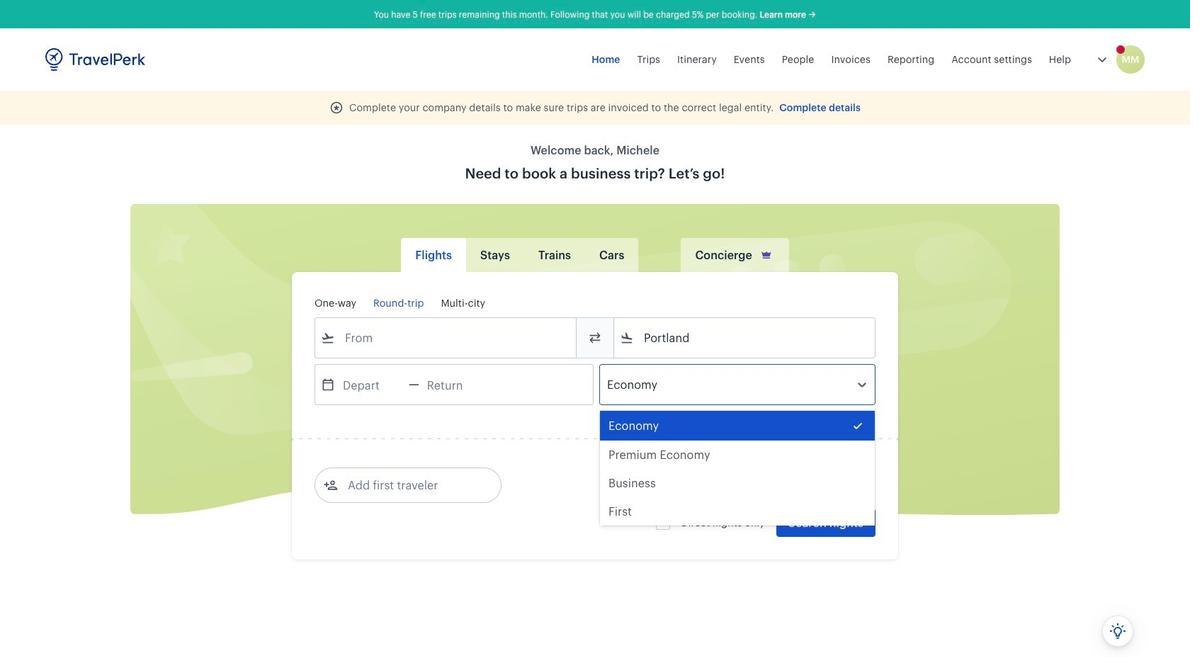 Task type: locate. For each thing, give the bounding box(es) containing it.
Return text field
[[419, 365, 493, 405]]

From search field
[[335, 327, 558, 349]]



Task type: describe. For each thing, give the bounding box(es) containing it.
Depart text field
[[335, 365, 409, 405]]

To search field
[[634, 327, 857, 349]]

Add first traveler search field
[[338, 474, 486, 497]]



Task type: vqa. For each thing, say whether or not it's contained in the screenshot.
'Calendar' application
no



